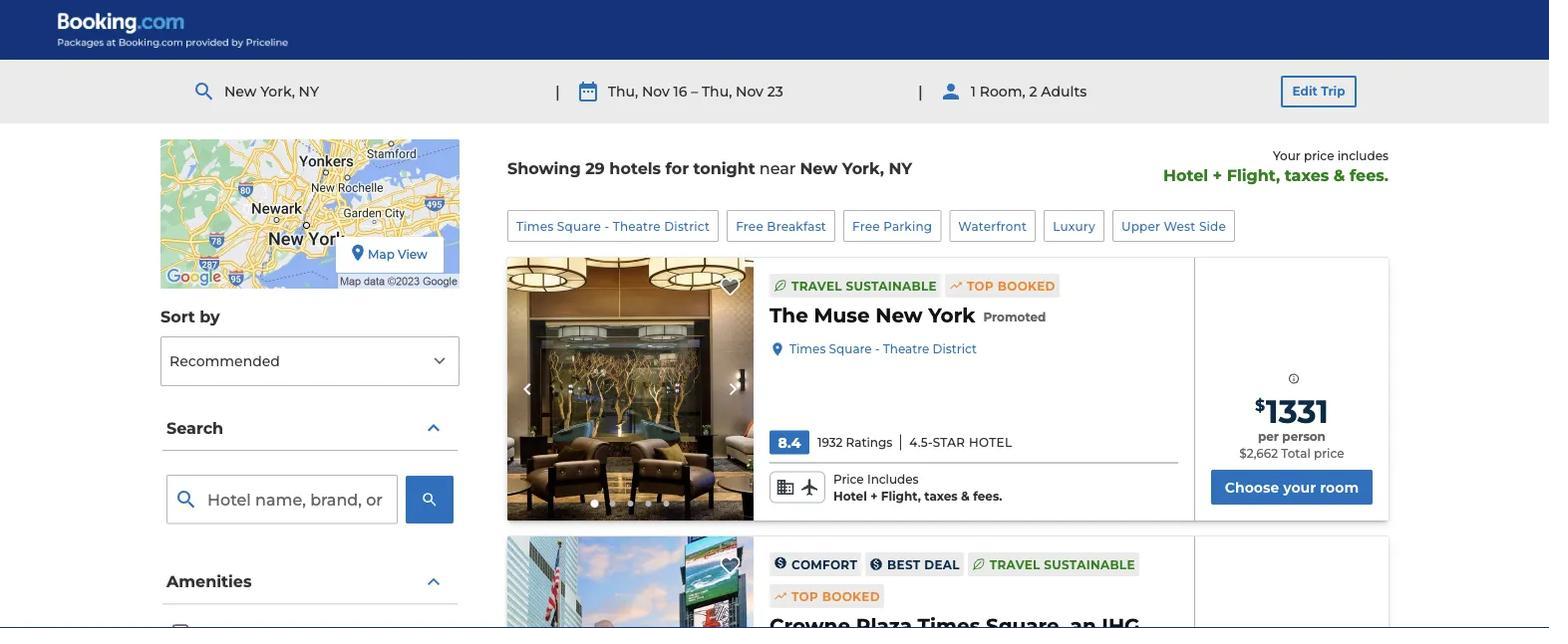 Task type: describe. For each thing, give the bounding box(es) containing it.
1932 ratings
[[817, 436, 892, 450]]

0 horizontal spatial travel sustainable
[[791, 279, 937, 293]]

4.5-
[[909, 436, 933, 450]]

sort
[[160, 307, 195, 326]]

0 horizontal spatial theatre
[[613, 219, 661, 234]]

–
[[691, 83, 698, 100]]

near
[[759, 159, 796, 178]]

1 horizontal spatial ny
[[889, 159, 912, 178]]

2
[[1029, 83, 1037, 100]]

thu, nov 16 – thu, nov 23
[[608, 83, 783, 100]]

property building image
[[507, 258, 754, 522]]

adults
[[1041, 83, 1087, 100]]

1 nov from the left
[[642, 83, 670, 100]]

booking.com packages image
[[57, 12, 289, 48]]

1 horizontal spatial theatre
[[883, 343, 929, 357]]

by
[[200, 307, 220, 326]]

breakfast
[[767, 219, 826, 234]]

the muse new york - promoted element
[[769, 302, 1046, 330]]

new york, ny
[[224, 83, 319, 100]]

map view
[[368, 247, 427, 262]]

the
[[769, 304, 808, 328]]

flight, inside your price includes hotel + flight, taxes & fees.
[[1227, 165, 1280, 185]]

& inside price includes hotel + flight, taxes & fees.
[[961, 490, 970, 504]]

ratings
[[846, 436, 892, 450]]

1 vertical spatial travel sustainable
[[990, 558, 1135, 572]]

fees. inside price includes hotel + flight, taxes & fees.
[[973, 490, 1002, 504]]

photo carousel region for the muse new york
[[507, 258, 754, 522]]

showing
[[507, 159, 581, 178]]

amenities button
[[162, 561, 458, 606]]

deal
[[924, 558, 960, 572]]

+ inside your price includes hotel + flight, taxes & fees.
[[1213, 165, 1222, 185]]

taxes inside your price includes hotel + flight, taxes & fees.
[[1285, 165, 1329, 185]]

16
[[673, 83, 687, 100]]

0 vertical spatial booked
[[998, 279, 1055, 293]]

0 vertical spatial ny
[[299, 83, 319, 100]]

showing 29 hotels for tonight near new york, ny
[[507, 159, 912, 178]]

0 horizontal spatial top
[[791, 590, 818, 604]]

0 horizontal spatial top booked
[[791, 590, 880, 604]]

| for 1 room, 2 adults
[[918, 82, 923, 101]]

amenities
[[166, 572, 252, 592]]

choose
[[1225, 480, 1279, 497]]

0 horizontal spatial district
[[664, 219, 710, 234]]

luxury
[[1053, 219, 1095, 234]]

for
[[665, 159, 689, 178]]

go to image #3 image
[[627, 502, 633, 508]]

1331
[[1266, 393, 1329, 432]]

1 vertical spatial booked
[[822, 590, 880, 604]]

0 vertical spatial times
[[516, 219, 554, 234]]

0 horizontal spatial new
[[224, 83, 257, 100]]

flight, inside price includes hotel + flight, taxes & fees.
[[881, 490, 921, 504]]

go to image #5 image
[[663, 502, 669, 508]]

recommended
[[169, 353, 280, 370]]

1 horizontal spatial top booked
[[967, 279, 1055, 293]]

york
[[928, 304, 975, 328]]

0 vertical spatial travel
[[791, 279, 842, 293]]

fees. inside your price includes hotel + flight, taxes & fees.
[[1350, 165, 1389, 185]]

tonight
[[693, 159, 755, 178]]

photo carousel region for comfort
[[507, 537, 754, 629]]

best
[[887, 558, 921, 572]]

1 vertical spatial district
[[933, 343, 977, 357]]

0 vertical spatial york,
[[260, 83, 295, 100]]

1 horizontal spatial travel
[[990, 558, 1040, 572]]

1 horizontal spatial square
[[829, 343, 872, 357]]

best deal
[[887, 558, 960, 572]]



Task type: locate. For each thing, give the bounding box(es) containing it.
1 photo carousel region from the top
[[507, 258, 754, 522]]

+ up side
[[1213, 165, 1222, 185]]

times square - theatre district
[[516, 219, 710, 234], [789, 343, 977, 357]]

hotel inside your price includes hotel + flight, taxes & fees.
[[1163, 165, 1208, 185]]

travel up the "muse"
[[791, 279, 842, 293]]

-
[[605, 219, 609, 234], [875, 343, 880, 357]]

+ down includes
[[870, 490, 878, 504]]

new down booking.com packages image
[[224, 83, 257, 100]]

district down for
[[664, 219, 710, 234]]

new inside the muse new york - promoted element
[[875, 304, 923, 328]]

1932
[[817, 436, 843, 450]]

booked down waterfront
[[998, 279, 1055, 293]]

1 vertical spatial &
[[961, 490, 970, 504]]

edit
[[1292, 84, 1317, 99]]

& down includes
[[1334, 165, 1345, 185]]

top
[[967, 279, 994, 293], [791, 590, 818, 604]]

0 horizontal spatial taxes
[[924, 490, 958, 504]]

flight, down your
[[1227, 165, 1280, 185]]

times square - theatre district down 29
[[516, 219, 710, 234]]

thu,
[[608, 83, 638, 100], [702, 83, 732, 100]]

0 horizontal spatial times
[[516, 219, 554, 234]]

|
[[555, 82, 560, 101], [918, 82, 923, 101]]

square down 29
[[557, 219, 601, 234]]

muse
[[814, 304, 870, 328]]

nov left 16
[[642, 83, 670, 100]]

0 vertical spatial hotel
[[1163, 165, 1208, 185]]

1 horizontal spatial thu,
[[702, 83, 732, 100]]

hotel down price at the right
[[833, 490, 867, 504]]

0 horizontal spatial square
[[557, 219, 601, 234]]

1 vertical spatial ny
[[889, 159, 912, 178]]

hotel right star
[[969, 436, 1012, 450]]

recommended button
[[160, 337, 460, 387]]

your price includes hotel + flight, taxes & fees.
[[1163, 149, 1389, 185]]

1 vertical spatial price
[[1314, 447, 1344, 461]]

travel sustainable
[[791, 279, 937, 293], [990, 558, 1135, 572]]

new right near
[[800, 159, 838, 178]]

square
[[557, 219, 601, 234], [829, 343, 872, 357]]

your
[[1283, 480, 1316, 497]]

1 horizontal spatial times
[[789, 343, 826, 357]]

| up showing
[[555, 82, 560, 101]]

1 horizontal spatial +
[[1213, 165, 1222, 185]]

price inside your price includes hotel + flight, taxes & fees.
[[1304, 149, 1334, 163]]

view
[[398, 247, 427, 262]]

total
[[1281, 447, 1311, 461]]

0 vertical spatial new
[[224, 83, 257, 100]]

2 photo carousel region from the top
[[507, 537, 754, 629]]

0 horizontal spatial |
[[555, 82, 560, 101]]

0 horizontal spatial fees.
[[973, 490, 1002, 504]]

+ inside price includes hotel + flight, taxes & fees.
[[870, 490, 878, 504]]

hotels
[[609, 159, 661, 178]]

waterfront
[[958, 219, 1027, 234]]

1 vertical spatial sustainable
[[1044, 558, 1135, 572]]

0 horizontal spatial free
[[736, 219, 763, 234]]

new left york
[[875, 304, 923, 328]]

1 vertical spatial travel
[[990, 558, 1040, 572]]

price right your
[[1304, 149, 1334, 163]]

your
[[1273, 149, 1301, 163]]

flight,
[[1227, 165, 1280, 185], [881, 490, 921, 504]]

& inside your price includes hotel + flight, taxes & fees.
[[1334, 165, 1345, 185]]

ny
[[299, 83, 319, 100], [889, 159, 912, 178]]

0 horizontal spatial times square - theatre district
[[516, 219, 710, 234]]

comfort
[[791, 558, 857, 572]]

1 vertical spatial theatre
[[883, 343, 929, 357]]

nov left "23"
[[736, 83, 763, 100]]

0 vertical spatial top booked
[[967, 279, 1055, 293]]

29
[[585, 159, 605, 178]]

thu, left 16
[[608, 83, 638, 100]]

2 nov from the left
[[736, 83, 763, 100]]

0 vertical spatial district
[[664, 219, 710, 234]]

2 | from the left
[[918, 82, 923, 101]]

| left '1'
[[918, 82, 923, 101]]

price down 'person'
[[1314, 447, 1344, 461]]

includes
[[1337, 149, 1389, 163]]

0 vertical spatial flight,
[[1227, 165, 1280, 185]]

taxes down your
[[1285, 165, 1329, 185]]

1 vertical spatial times
[[789, 343, 826, 357]]

crowne plaza times square, an ihg hotel element
[[769, 613, 1178, 629]]

taxes
[[1285, 165, 1329, 185], [924, 490, 958, 504]]

free breakfast
[[736, 219, 826, 234]]

price
[[833, 473, 864, 488]]

price includes hotel + flight, taxes & fees.
[[833, 473, 1002, 504]]

1 horizontal spatial hotel
[[969, 436, 1012, 450]]

fees. down includes
[[1350, 165, 1389, 185]]

0 horizontal spatial -
[[605, 219, 609, 234]]

0 vertical spatial square
[[557, 219, 601, 234]]

- down the muse new york
[[875, 343, 880, 357]]

top booked down comfort
[[791, 590, 880, 604]]

go to image #1 image
[[591, 501, 599, 509]]

nov
[[642, 83, 670, 100], [736, 83, 763, 100]]

23
[[767, 83, 783, 100]]

0 horizontal spatial +
[[870, 490, 878, 504]]

2 horizontal spatial new
[[875, 304, 923, 328]]

west
[[1164, 219, 1196, 234]]

0 horizontal spatial ny
[[299, 83, 319, 100]]

0 horizontal spatial &
[[961, 490, 970, 504]]

star
[[933, 436, 965, 450]]

fees. down 4.5-star hotel
[[973, 490, 1002, 504]]

1 vertical spatial fees.
[[973, 490, 1002, 504]]

theatre down the muse new york - promoted element
[[883, 343, 929, 357]]

1 horizontal spatial nov
[[736, 83, 763, 100]]

0 vertical spatial top
[[967, 279, 994, 293]]

0 vertical spatial +
[[1213, 165, 1222, 185]]

flight, down includes
[[881, 490, 921, 504]]

2 horizontal spatial hotel
[[1163, 165, 1208, 185]]

1 horizontal spatial |
[[918, 82, 923, 101]]

the muse new york
[[769, 304, 975, 328]]

0 vertical spatial price
[[1304, 149, 1334, 163]]

travel up crowne plaza times square, an ihg hotel element
[[990, 558, 1040, 572]]

8.4
[[778, 435, 801, 452]]

0 vertical spatial &
[[1334, 165, 1345, 185]]

| for thu, nov 16 – thu, nov 23
[[555, 82, 560, 101]]

1 horizontal spatial sustainable
[[1044, 558, 1135, 572]]

free left parking
[[852, 219, 880, 234]]

1 horizontal spatial travel sustainable
[[990, 558, 1135, 572]]

hotel
[[1163, 165, 1208, 185], [969, 436, 1012, 450], [833, 490, 867, 504]]

1 horizontal spatial york,
[[842, 159, 884, 178]]

fees.
[[1350, 165, 1389, 185], [973, 490, 1002, 504]]

1 vertical spatial times square - theatre district
[[789, 343, 977, 357]]

&
[[1334, 165, 1345, 185], [961, 490, 970, 504]]

1 horizontal spatial flight,
[[1227, 165, 1280, 185]]

0 vertical spatial travel sustainable
[[791, 279, 937, 293]]

top booked
[[967, 279, 1055, 293], [791, 590, 880, 604]]

1 room, 2 adults
[[971, 83, 1087, 100]]

times
[[516, 219, 554, 234], [789, 343, 826, 357]]

upper
[[1121, 219, 1160, 234]]

choose your room
[[1225, 480, 1359, 497]]

room,
[[980, 83, 1025, 100]]

1 vertical spatial new
[[800, 159, 838, 178]]

1 vertical spatial top booked
[[791, 590, 880, 604]]

trip
[[1321, 84, 1345, 99]]

0 horizontal spatial sustainable
[[846, 279, 937, 293]]

person
[[1282, 430, 1326, 445]]

map
[[368, 247, 395, 262]]

theatre
[[613, 219, 661, 234], [883, 343, 929, 357]]

1 free from the left
[[736, 219, 763, 234]]

1 vertical spatial photo carousel region
[[507, 537, 754, 629]]

booked down comfort
[[822, 590, 880, 604]]

0 vertical spatial taxes
[[1285, 165, 1329, 185]]

travel
[[791, 279, 842, 293], [990, 558, 1040, 572]]

1 vertical spatial york,
[[842, 159, 884, 178]]

times down 'the'
[[789, 343, 826, 357]]

2 thu, from the left
[[702, 83, 732, 100]]

1 vertical spatial taxes
[[924, 490, 958, 504]]

sort by
[[160, 307, 220, 326]]

4.5-star hotel
[[909, 436, 1012, 450]]

1 vertical spatial top
[[791, 590, 818, 604]]

1 horizontal spatial free
[[852, 219, 880, 234]]

times square - theatre district down the muse new york
[[789, 343, 977, 357]]

1 vertical spatial +
[[870, 490, 878, 504]]

free for free parking
[[852, 219, 880, 234]]

free parking
[[852, 219, 932, 234]]

top up york
[[967, 279, 994, 293]]

hotel for 4.5-star hotel
[[969, 436, 1012, 450]]

choose your room button
[[1211, 471, 1373, 506]]

1 thu, from the left
[[608, 83, 638, 100]]

1 horizontal spatial fees.
[[1350, 165, 1389, 185]]

1 vertical spatial hotel
[[969, 436, 1012, 450]]

- down 29
[[605, 219, 609, 234]]

0 vertical spatial photo carousel region
[[507, 258, 754, 522]]

top down comfort
[[791, 590, 818, 604]]

per
[[1258, 430, 1279, 445]]

go to image #2 image
[[610, 502, 616, 508]]

york,
[[260, 83, 295, 100], [842, 159, 884, 178]]

1 horizontal spatial -
[[875, 343, 880, 357]]

room
[[1320, 480, 1359, 497]]

0 horizontal spatial flight,
[[881, 490, 921, 504]]

$2,662
[[1239, 447, 1278, 461]]

1 | from the left
[[555, 82, 560, 101]]

square down the "muse"
[[829, 343, 872, 357]]

taxes down star
[[924, 490, 958, 504]]

price inside $ 1331 per person $2,662 total price
[[1314, 447, 1344, 461]]

0 vertical spatial fees.
[[1350, 165, 1389, 185]]

0 vertical spatial -
[[605, 219, 609, 234]]

1
[[971, 83, 976, 100]]

1 horizontal spatial district
[[933, 343, 977, 357]]

1 horizontal spatial new
[[800, 159, 838, 178]]

district
[[664, 219, 710, 234], [933, 343, 977, 357]]

free
[[736, 219, 763, 234], [852, 219, 880, 234]]

thu, right –
[[702, 83, 732, 100]]

edit trip
[[1292, 84, 1345, 99]]

1 vertical spatial flight,
[[881, 490, 921, 504]]

Hotel name, brand, or keyword text field
[[166, 475, 398, 525]]

hotel up 'west'
[[1163, 165, 1208, 185]]

free for free breakfast
[[736, 219, 763, 234]]

0 vertical spatial theatre
[[613, 219, 661, 234]]

side
[[1199, 219, 1226, 234]]

1 horizontal spatial top
[[967, 279, 994, 293]]

go to image #4 image
[[645, 502, 651, 508]]

1 horizontal spatial booked
[[998, 279, 1055, 293]]

includes
[[867, 473, 919, 488]]

upper west side
[[1121, 219, 1226, 234]]

taxes inside price includes hotel + flight, taxes & fees.
[[924, 490, 958, 504]]

booked
[[998, 279, 1055, 293], [822, 590, 880, 604]]

0 horizontal spatial nov
[[642, 83, 670, 100]]

new
[[224, 83, 257, 100], [800, 159, 838, 178], [875, 304, 923, 328]]

times down showing
[[516, 219, 554, 234]]

1 horizontal spatial taxes
[[1285, 165, 1329, 185]]

parking
[[883, 219, 932, 234]]

$
[[1255, 396, 1265, 416]]

2 vertical spatial hotel
[[833, 490, 867, 504]]

photo carousel region
[[507, 258, 754, 522], [507, 537, 754, 629]]

0 horizontal spatial york,
[[260, 83, 295, 100]]

edit trip button
[[1281, 76, 1357, 108]]

search button
[[162, 407, 458, 452]]

0 horizontal spatial thu,
[[608, 83, 638, 100]]

hotel for price includes hotel + flight, taxes & fees.
[[833, 490, 867, 504]]

0 horizontal spatial hotel
[[833, 490, 867, 504]]

$ 1331 per person $2,662 total price
[[1239, 393, 1344, 461]]

+
[[1213, 165, 1222, 185], [870, 490, 878, 504]]

0 vertical spatial times square - theatre district
[[516, 219, 710, 234]]

0 vertical spatial sustainable
[[846, 279, 937, 293]]

1 horizontal spatial &
[[1334, 165, 1345, 185]]

hotel inside price includes hotel + flight, taxes & fees.
[[833, 490, 867, 504]]

2 free from the left
[[852, 219, 880, 234]]

& down 4.5-star hotel
[[961, 490, 970, 504]]

search
[[166, 418, 223, 438]]

theatre down hotels
[[613, 219, 661, 234]]

1 horizontal spatial times square - theatre district
[[789, 343, 977, 357]]

0 horizontal spatial travel
[[791, 279, 842, 293]]

2 vertical spatial new
[[875, 304, 923, 328]]

sustainable
[[846, 279, 937, 293], [1044, 558, 1135, 572]]

district down york
[[933, 343, 977, 357]]

0 horizontal spatial booked
[[822, 590, 880, 604]]

free left the breakfast
[[736, 219, 763, 234]]

1 vertical spatial square
[[829, 343, 872, 357]]

top booked down waterfront
[[967, 279, 1055, 293]]

1 vertical spatial -
[[875, 343, 880, 357]]



Task type: vqa. For each thing, say whether or not it's contained in the screenshot.
the bottom Car,
no



